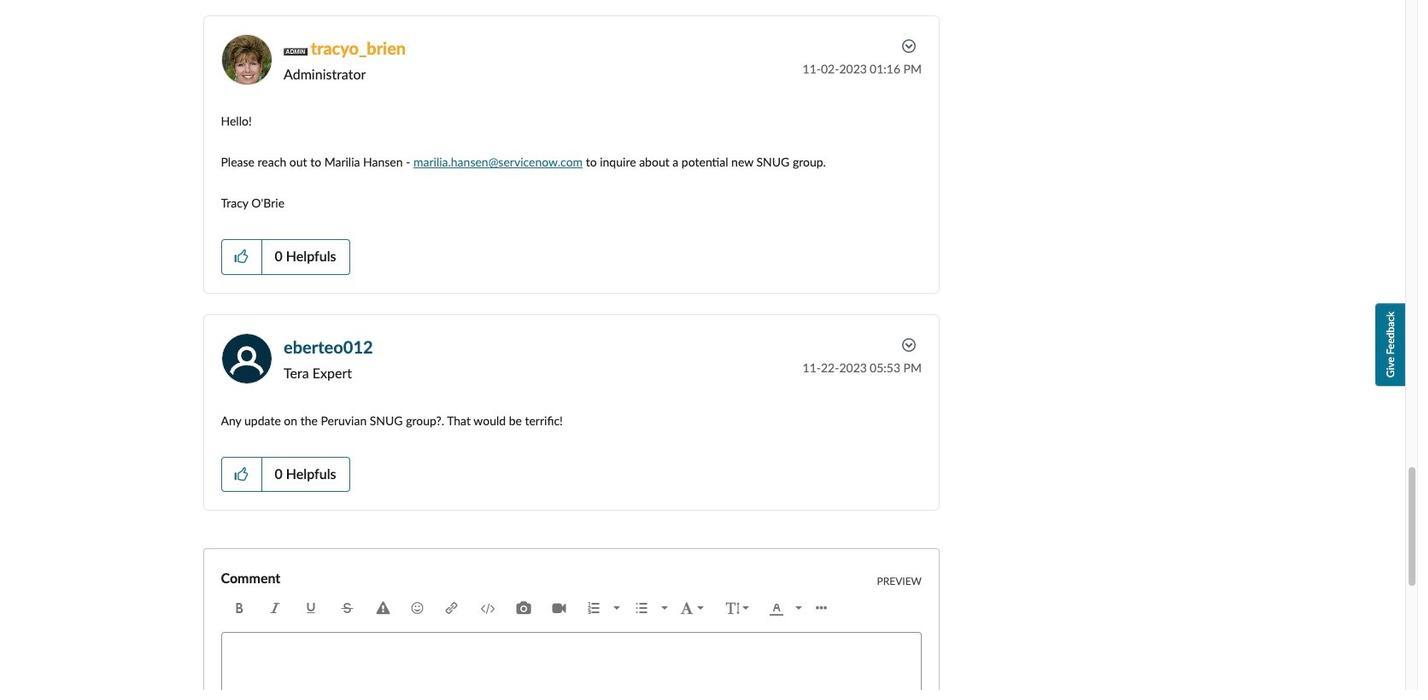 Task type: vqa. For each thing, say whether or not it's contained in the screenshot.
ADMINISTRATOR icon
yes



Task type: locate. For each thing, give the bounding box(es) containing it.
3 group from the left
[[434, 593, 576, 624]]

group
[[223, 593, 400, 624], [400, 593, 434, 624], [434, 593, 576, 624], [576, 593, 670, 624], [670, 593, 806, 624], [806, 593, 840, 624]]

1 group from the left
[[223, 593, 400, 624]]

bold image
[[233, 600, 247, 614]]

numbered list image
[[587, 600, 600, 614]]

italic image
[[269, 600, 282, 614]]

strikethrough image
[[340, 600, 354, 614]]

2 group from the left
[[400, 593, 434, 624]]

bullet list image
[[634, 600, 648, 614], [661, 607, 668, 610]]

text color image
[[770, 600, 784, 614], [796, 607, 802, 610]]

6 group from the left
[[806, 593, 840, 624]]

1 horizontal spatial bullet list image
[[661, 607, 668, 610]]

insert emoji image
[[411, 600, 424, 614]]

eberteo012 image
[[221, 333, 272, 384]]

numbered list image
[[613, 607, 620, 610]]



Task type: describe. For each thing, give the bounding box(es) containing it.
tracyo_brien image
[[221, 34, 272, 85]]

0 horizontal spatial bullet list image
[[634, 600, 648, 614]]

4 group from the left
[[576, 593, 670, 624]]

0 horizontal spatial text color image
[[770, 600, 784, 614]]

insert/edit link image
[[445, 600, 458, 614]]

expand toolbar image
[[816, 600, 830, 614]]

underline image
[[305, 600, 318, 614]]

5 group from the left
[[670, 593, 806, 624]]

1 horizontal spatial text color image
[[796, 607, 802, 610]]

administrator image
[[284, 48, 308, 55]]



